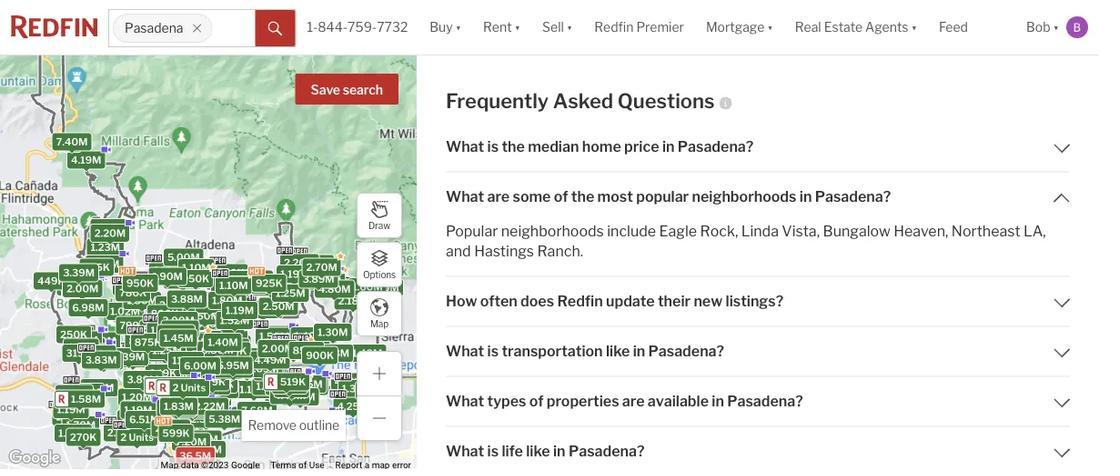 Task type: vqa. For each thing, say whether or not it's contained in the screenshot.
TALK TO A REDFIN AGENT button
no



Task type: describe. For each thing, give the bounding box(es) containing it.
649k
[[168, 378, 196, 389]]

2.18m
[[338, 296, 368, 307]]

1.70m down 3.83m
[[84, 382, 114, 394]]

2.50m up 1.45m
[[151, 319, 183, 331]]

what is life like in pasadena?
[[446, 443, 645, 461]]

does
[[521, 293, 555, 311]]

like for transportation
[[606, 343, 630, 361]]

4.25m
[[337, 401, 369, 413]]

1.10m up the 765k
[[151, 325, 179, 337]]

redfin inside button
[[595, 19, 634, 35]]

270k
[[70, 432, 97, 444]]

1.19m up 705k
[[226, 305, 254, 317]]

▾ inside real estate agents ▾ link
[[912, 19, 918, 35]]

685k
[[196, 357, 224, 368]]

some
[[513, 188, 551, 206]]

948k
[[211, 355, 238, 367]]

search
[[343, 82, 383, 98]]

850k
[[293, 345, 321, 357]]

4.68m
[[298, 416, 330, 427]]

1.15m
[[219, 339, 247, 351]]

485k
[[278, 383, 306, 395]]

northeast
[[952, 223, 1021, 240]]

what for what types of properties are available in pasadena?
[[446, 393, 485, 411]]

7.20m
[[176, 437, 207, 448]]

mortgage ▾
[[706, 19, 774, 35]]

what types of properties are available in pasadena?
[[446, 393, 804, 411]]

vista
[[782, 223, 817, 240]]

0 vertical spatial 599k
[[153, 268, 181, 280]]

2 , from the left
[[817, 223, 820, 240]]

redfin premier
[[595, 19, 685, 35]]

0 horizontal spatial are
[[488, 188, 510, 206]]

765k
[[161, 338, 188, 350]]

848k
[[280, 346, 308, 357]]

1.19m right '11.4m'
[[281, 269, 309, 280]]

4 , from the left
[[1044, 223, 1047, 240]]

17.5m
[[149, 325, 179, 337]]

1.10m up 948k
[[217, 342, 246, 353]]

real estate agents ▾
[[795, 19, 918, 35]]

1.70m up '848k'
[[261, 329, 291, 341]]

949k
[[217, 267, 245, 279]]

1 vertical spatial are
[[623, 393, 645, 411]]

4.80m
[[319, 284, 351, 295]]

what is transportation like in pasadena?
[[446, 343, 725, 361]]

3.12m
[[169, 346, 198, 358]]

2.08m
[[247, 304, 279, 316]]

279k
[[64, 331, 91, 343]]

0 horizontal spatial 899k
[[85, 349, 112, 361]]

0 vertical spatial 749k
[[208, 384, 235, 396]]

1.08m
[[319, 348, 350, 360]]

9.39m
[[113, 351, 145, 363]]

7.68m
[[241, 405, 273, 417]]

0 vertical spatial 5.25m
[[232, 280, 263, 291]]

2.19m
[[60, 281, 90, 293]]

1.80m up 1.52m at the left of page
[[212, 295, 243, 307]]

4.00m
[[173, 335, 206, 347]]

.
[[581, 243, 584, 260]]

1 vertical spatial of
[[530, 393, 544, 411]]

save search button
[[295, 74, 399, 105]]

1.10m up 3.88m
[[182, 262, 211, 274]]

1.20m left 1.68m at the bottom left
[[121, 413, 151, 425]]

998k
[[279, 379, 307, 391]]

▾ for rent ▾
[[515, 19, 521, 35]]

3 , from the left
[[946, 223, 949, 240]]

0 horizontal spatial 1.40m
[[208, 337, 238, 349]]

650k
[[166, 390, 194, 402]]

780k
[[119, 287, 147, 299]]

redfin premier button
[[584, 0, 695, 55]]

475k
[[335, 376, 362, 388]]

1.70m up 1.52m at the left of page
[[215, 278, 245, 290]]

0 vertical spatial the
[[502, 138, 525, 156]]

what for what is life like in pasadena?
[[446, 443, 485, 461]]

mortgage ▾ button
[[706, 0, 774, 55]]

pasadena
[[125, 20, 183, 36]]

mortgage
[[706, 19, 765, 35]]

1.20m up 'google' image
[[58, 428, 88, 440]]

popular neighborhoods include eagle rock , linda vista , bungalow heaven , northeast la , and hastings ranch .
[[446, 223, 1047, 260]]

1-844-759-7732 link
[[307, 19, 408, 35]]

699k
[[156, 345, 184, 357]]

pasadena? up available
[[649, 343, 725, 361]]

what for what are some of the most popular neighborhoods in pasadena?
[[446, 188, 485, 206]]

885k
[[198, 388, 226, 400]]

10 units
[[163, 371, 202, 383]]

feed
[[940, 19, 969, 35]]

1.68m
[[156, 410, 186, 422]]

1 horizontal spatial 3.00m
[[309, 275, 341, 287]]

1.73m
[[234, 362, 263, 373]]

1.22m
[[94, 222, 124, 234]]

rock
[[701, 223, 736, 240]]

update
[[606, 293, 655, 311]]

1.80m down the 998k
[[285, 391, 316, 403]]

google image
[[5, 447, 65, 471]]

2 horizontal spatial 849k
[[361, 373, 389, 385]]

2.60m
[[152, 299, 183, 311]]

1.20m up map
[[350, 296, 380, 308]]

2.96m
[[299, 258, 331, 270]]

how often does redfin update their new listings?
[[446, 293, 784, 311]]

6.00m
[[184, 360, 217, 372]]

5.60m
[[178, 341, 210, 353]]

transportation
[[502, 343, 603, 361]]

what are some of the most popular neighborhoods in pasadena?
[[446, 188, 891, 206]]

draw
[[369, 221, 391, 231]]

1 horizontal spatial neighborhoods
[[692, 188, 797, 206]]

4.45m
[[274, 390, 306, 402]]

985k
[[366, 300, 393, 312]]

real estate agents ▾ button
[[785, 0, 929, 55]]

2.68m
[[67, 334, 98, 346]]

0 horizontal spatial 1.00m
[[132, 304, 163, 316]]

705k
[[217, 333, 244, 344]]

sell ▾ button
[[532, 0, 584, 55]]

519k
[[280, 377, 306, 388]]

1 horizontal spatial 1.60m
[[352, 282, 383, 293]]

remove outline button
[[242, 411, 346, 442]]

1 horizontal spatial 900k
[[306, 350, 334, 362]]

1 horizontal spatial the
[[572, 188, 595, 206]]

▾ for bob ▾
[[1054, 19, 1060, 35]]

premier
[[637, 19, 685, 35]]

neighborhoods inside popular neighborhoods include eagle rock , linda vista , bungalow heaven , northeast la , and hastings ranch .
[[501, 223, 604, 240]]

1.43m
[[161, 328, 191, 340]]

9.50m
[[186, 434, 218, 446]]

and
[[446, 243, 471, 260]]

buy ▾
[[430, 19, 462, 35]]

how
[[446, 293, 478, 311]]

625k
[[279, 383, 306, 395]]

1.19m left 1.68m at the bottom left
[[124, 405, 153, 417]]

▾ for mortgage ▾
[[768, 19, 774, 35]]

in right price
[[663, 138, 675, 156]]

1.20m up 6.51m
[[122, 392, 152, 404]]

1 vertical spatial 2.10m
[[59, 388, 89, 400]]



Task type: locate. For each thing, give the bounding box(es) containing it.
2.50m up 1.65m
[[263, 301, 295, 313]]

0 horizontal spatial 800k
[[129, 335, 157, 347]]

1.48m up 270k
[[56, 412, 86, 424]]

1 vertical spatial 1.58m
[[169, 425, 199, 437]]

1 horizontal spatial 799k
[[200, 380, 227, 392]]

6 ▾ from the left
[[1054, 19, 1060, 35]]

▾ right sell
[[567, 19, 573, 35]]

800k up 865k
[[129, 335, 157, 347]]

1 vertical spatial 749k
[[155, 397, 182, 409]]

1.23m
[[91, 242, 120, 254]]

1.48m down map
[[352, 348, 383, 360]]

is left life in the left of the page
[[488, 443, 499, 461]]

0 horizontal spatial 1.58m
[[71, 394, 101, 405]]

449k
[[37, 275, 65, 287]]

899k
[[85, 349, 112, 361], [211, 359, 239, 371]]

▾ right buy
[[456, 19, 462, 35]]

1 horizontal spatial 925k
[[256, 278, 283, 290]]

925k
[[256, 278, 283, 290], [164, 315, 191, 327]]

are left some
[[488, 188, 510, 206]]

▾ right agents
[[912, 19, 918, 35]]

map button
[[357, 291, 402, 337]]

rent ▾
[[484, 19, 521, 35]]

1.02m
[[110, 306, 140, 318]]

2.50m down the 2.22m
[[191, 414, 222, 426]]

1.80m down 1.23m
[[89, 258, 120, 270]]

1 vertical spatial 2.20m
[[284, 257, 315, 269]]

799k down 1.02m
[[120, 320, 147, 332]]

rent ▾ button
[[484, 0, 521, 55]]

0 horizontal spatial of
[[530, 393, 544, 411]]

1 ▾ from the left
[[456, 19, 462, 35]]

1 horizontal spatial 988k
[[208, 353, 235, 365]]

0 horizontal spatial 5.25m
[[88, 355, 119, 367]]

1 horizontal spatial 899k
[[211, 359, 239, 371]]

2 vertical spatial 599k
[[162, 428, 190, 440]]

0 horizontal spatial 1.60m
[[68, 280, 98, 292]]

1 vertical spatial like
[[526, 443, 550, 461]]

of
[[554, 188, 568, 206], [530, 393, 544, 411]]

1.10m up 7.68m
[[240, 384, 268, 396]]

849k down 5.13m on the bottom left
[[149, 368, 177, 380]]

5.25m down 5.38m
[[191, 444, 222, 456]]

1.70m down "17.5m"
[[136, 342, 166, 354]]

599k up '4.50m'
[[176, 391, 204, 403]]

749k up 1.68m at the bottom left
[[155, 397, 182, 409]]

2 vertical spatial 2.20m
[[180, 326, 211, 338]]

▾ right 'mortgage' at right
[[768, 19, 774, 35]]

12.0m
[[158, 367, 188, 379]]

neighborhoods up ranch
[[501, 223, 604, 240]]

3.89m down 865k
[[127, 374, 159, 386]]

buy
[[430, 19, 453, 35]]

899k down 529k
[[211, 359, 239, 371]]

1.35m
[[175, 336, 205, 348], [161, 381, 191, 393], [342, 383, 372, 395]]

10
[[163, 371, 175, 383]]

1 vertical spatial 800k
[[235, 351, 263, 363]]

1 vertical spatial 599k
[[176, 391, 204, 403]]

1 horizontal spatial 1.58m
[[169, 425, 199, 437]]

remove outline
[[248, 418, 340, 434]]

2.00m
[[367, 282, 399, 294], [67, 283, 99, 295], [66, 283, 98, 295], [159, 299, 191, 311], [262, 343, 294, 355]]

5.38m
[[209, 414, 241, 426]]

the left most
[[572, 188, 595, 206]]

0 horizontal spatial 925k
[[164, 315, 191, 327]]

4 units
[[194, 397, 228, 409]]

what for what is transportation like in pasadena?
[[446, 343, 485, 361]]

is down "frequently"
[[488, 138, 499, 156]]

hastings
[[474, 243, 534, 260]]

0 vertical spatial 800k
[[129, 335, 157, 347]]

rent ▾ button
[[473, 0, 532, 55]]

849k up 2.79m
[[361, 373, 389, 385]]

900k
[[306, 350, 334, 362], [181, 403, 209, 415]]

3.89m down 2.96m
[[303, 274, 335, 285]]

0 horizontal spatial 3.00m
[[162, 315, 195, 327]]

2 horizontal spatial 2.20m
[[284, 257, 315, 269]]

0 horizontal spatial the
[[502, 138, 525, 156]]

2 horizontal spatial 5.25m
[[232, 280, 263, 291]]

960k
[[160, 428, 188, 440]]

5.25m down 350k
[[88, 355, 119, 367]]

4 what from the top
[[446, 393, 485, 411]]

sell ▾
[[543, 19, 573, 35]]

1.20m up 3.88m
[[172, 269, 202, 281]]

1.58m
[[71, 394, 101, 405], [169, 425, 199, 437]]

1 vertical spatial 5.25m
[[88, 355, 119, 367]]

599k
[[153, 268, 181, 280], [176, 391, 204, 403], [162, 428, 190, 440]]

1 horizontal spatial 1.40m
[[256, 381, 287, 393]]

user photo image
[[1067, 16, 1089, 38]]

3.00m down '2.70m'
[[309, 275, 341, 287]]

what down "frequently"
[[446, 138, 485, 156]]

899k down "2.68m"
[[85, 349, 112, 361]]

2 is from the top
[[488, 343, 499, 361]]

what left life in the left of the page
[[446, 443, 485, 461]]

0 vertical spatial 3.89m
[[303, 274, 335, 285]]

▾ inside sell ▾ dropdown button
[[567, 19, 573, 35]]

4.50m
[[176, 405, 208, 416]]

2 ▾ from the left
[[515, 19, 521, 35]]

rent
[[484, 19, 512, 35]]

like for life
[[526, 443, 550, 461]]

1 horizontal spatial like
[[606, 343, 630, 361]]

like right life in the left of the page
[[526, 443, 550, 461]]

1.60m down 3.39m
[[68, 280, 98, 292]]

1 horizontal spatial 2.20m
[[180, 326, 211, 338]]

, left bungalow
[[817, 223, 820, 240]]

remove
[[248, 418, 297, 434]]

3 ▾ from the left
[[567, 19, 573, 35]]

0 vertical spatial redfin
[[595, 19, 634, 35]]

1 vertical spatial 988k
[[208, 353, 235, 365]]

submit search image
[[268, 22, 283, 36]]

map region
[[0, 0, 460, 471]]

1 horizontal spatial 1.00m
[[168, 275, 198, 286]]

1 horizontal spatial 749k
[[208, 384, 235, 396]]

redfin left premier at the top right of page
[[595, 19, 634, 35]]

1 is from the top
[[488, 138, 499, 156]]

799k
[[120, 320, 147, 332], [200, 380, 227, 392]]

▾ for sell ▾
[[567, 19, 573, 35]]

pasadena? right available
[[728, 393, 804, 411]]

5.95m
[[217, 360, 249, 372]]

1.10m down 949k
[[219, 280, 248, 292]]

844-
[[318, 19, 348, 35]]

3.09m down 6.80m
[[207, 361, 239, 373]]

real
[[795, 19, 822, 35]]

0 vertical spatial is
[[488, 138, 499, 156]]

1 horizontal spatial 800k
[[235, 351, 263, 363]]

0 vertical spatial 2.20m
[[94, 228, 126, 239]]

popular
[[446, 223, 498, 240]]

0 vertical spatial 988k
[[153, 265, 181, 277]]

of right some
[[554, 188, 568, 206]]

is down "often"
[[488, 343, 499, 361]]

0 vertical spatial neighborhoods
[[692, 188, 797, 206]]

11.0m
[[235, 410, 264, 422]]

pasadena? down what types of properties are available in pasadena?
[[569, 443, 645, 461]]

749k up the "4 units"
[[208, 384, 235, 396]]

1 horizontal spatial 1.48m
[[352, 348, 383, 360]]

are left available
[[623, 393, 645, 411]]

599k up 2.60m
[[153, 268, 181, 280]]

in right life in the left of the page
[[554, 443, 566, 461]]

1 vertical spatial 925k
[[164, 315, 191, 327]]

2 horizontal spatial 1.40m
[[295, 330, 325, 342]]

2 vertical spatial is
[[488, 443, 499, 461]]

759-
[[348, 19, 377, 35]]

0 horizontal spatial 2.20m
[[94, 228, 126, 239]]

, left linda
[[736, 223, 739, 240]]

the
[[502, 138, 525, 156], [572, 188, 595, 206]]

1.40m down 955k
[[256, 381, 287, 393]]

1 horizontal spatial 2.10m
[[171, 348, 201, 360]]

properties
[[547, 393, 620, 411]]

remove pasadena image
[[192, 23, 203, 34]]

0 vertical spatial 5.00m
[[167, 252, 200, 263]]

3.99m
[[161, 403, 192, 415]]

what for what is the median home price in pasadena?
[[446, 138, 485, 156]]

5 what from the top
[[446, 443, 485, 461]]

0 vertical spatial 1.58m
[[71, 394, 101, 405]]

1.19m up 270k
[[57, 404, 85, 416]]

1 , from the left
[[736, 223, 739, 240]]

1 what from the top
[[446, 138, 485, 156]]

la
[[1024, 223, 1044, 240]]

0 vertical spatial are
[[488, 188, 510, 206]]

like down how often does redfin update their new listings?
[[606, 343, 630, 361]]

935k
[[196, 318, 224, 330]]

is for transportation
[[488, 343, 499, 361]]

1 vertical spatial neighborhoods
[[501, 223, 604, 240]]

2.50m down 6.51m
[[107, 427, 139, 439]]

1 horizontal spatial are
[[623, 393, 645, 411]]

3.00m up 1.43m
[[162, 315, 195, 327]]

1.58m up 270k
[[71, 394, 101, 405]]

950k
[[182, 273, 210, 285], [126, 278, 154, 289], [206, 379, 234, 390], [276, 380, 304, 391]]

sell ▾ button
[[543, 0, 573, 55]]

1.10m
[[182, 262, 211, 274], [219, 280, 248, 292], [151, 325, 179, 337], [217, 342, 246, 353], [240, 384, 268, 396]]

0 vertical spatial 1.00m
[[168, 275, 198, 286]]

1 vertical spatial 3.00m
[[162, 315, 195, 327]]

1 horizontal spatial 5.25m
[[191, 444, 222, 456]]

neighborhoods up linda
[[692, 188, 797, 206]]

11.2m
[[172, 355, 200, 367]]

what is the median home price in pasadena?
[[446, 138, 754, 156]]

1 vertical spatial 3.89m
[[127, 374, 159, 386]]

▾ right bob
[[1054, 19, 1060, 35]]

1.40m up 850k
[[295, 330, 325, 342]]

6.80m
[[201, 345, 234, 356]]

3.09m up 779k
[[207, 362, 239, 374]]

0 horizontal spatial 749k
[[155, 397, 182, 409]]

11.4m
[[232, 274, 260, 286]]

0 horizontal spatial 849k
[[149, 368, 177, 380]]

800k up 1.69m
[[235, 351, 263, 363]]

0 horizontal spatial 799k
[[120, 320, 147, 332]]

bob ▾
[[1027, 19, 1060, 35]]

400k
[[176, 365, 204, 376]]

0 vertical spatial 799k
[[120, 320, 147, 332]]

2.22m
[[194, 401, 225, 413]]

5.25m down 949k
[[232, 280, 263, 291]]

1 vertical spatial 900k
[[181, 403, 209, 415]]

4 ▾ from the left
[[768, 19, 774, 35]]

0 horizontal spatial like
[[526, 443, 550, 461]]

655k
[[183, 353, 210, 365]]

1.80m up 890k
[[127, 295, 157, 307]]

5 ▾ from the left
[[912, 19, 918, 35]]

3.30m
[[75, 347, 107, 359]]

1 horizontal spatial 3.89m
[[303, 274, 335, 285]]

is for the
[[488, 138, 499, 156]]

0 vertical spatial 900k
[[306, 350, 334, 362]]

2 units
[[183, 362, 217, 374], [206, 365, 240, 377], [188, 375, 221, 386], [275, 376, 308, 388], [172, 382, 206, 394], [171, 386, 205, 397], [120, 432, 154, 444]]

include
[[607, 223, 656, 240]]

0 vertical spatial like
[[606, 343, 630, 361]]

849k up 4.98m
[[235, 352, 263, 363]]

0 vertical spatial 925k
[[256, 278, 283, 290]]

0 vertical spatial 2.10m
[[171, 348, 201, 360]]

1 horizontal spatial 975k
[[269, 381, 296, 393]]

2.70m
[[306, 262, 338, 274]]

5.00m down 890k
[[143, 324, 176, 335]]

3.83m
[[85, 354, 117, 366]]

in
[[663, 138, 675, 156], [800, 188, 812, 206], [633, 343, 646, 361], [712, 393, 725, 411], [554, 443, 566, 461]]

None search field
[[213, 10, 255, 46]]

▾ for buy ▾
[[456, 19, 462, 35]]

pasadena? down the questions
[[678, 138, 754, 156]]

in right available
[[712, 393, 725, 411]]

available
[[648, 393, 709, 411]]

new
[[694, 293, 723, 311]]

725k
[[274, 385, 301, 397]]

6.98m
[[72, 302, 104, 314]]

▾ inside mortgage ▾ dropdown button
[[768, 19, 774, 35]]

0 horizontal spatial 975k
[[137, 374, 164, 386]]

▾ inside rent ▾ dropdown button
[[515, 19, 521, 35]]

0 horizontal spatial 988k
[[153, 265, 181, 277]]

0 vertical spatial of
[[554, 188, 568, 206]]

1.00m down the 780k
[[132, 304, 163, 316]]

0 vertical spatial 1.48m
[[352, 348, 383, 360]]

redfin right does
[[558, 293, 603, 311]]

1 vertical spatial is
[[488, 343, 499, 361]]

1.95m
[[293, 379, 323, 390]]

in down update
[[633, 343, 646, 361]]

1 vertical spatial 1.00m
[[132, 304, 163, 316]]

home
[[582, 138, 622, 156]]

955k
[[258, 366, 285, 378]]

599k down 1.68m at the bottom left
[[162, 428, 190, 440]]

0 horizontal spatial 1.48m
[[56, 412, 86, 424]]

0 vertical spatial 3.00m
[[309, 275, 341, 287]]

0 horizontal spatial 3.89m
[[127, 374, 159, 386]]

1.40m up 948k
[[208, 337, 238, 349]]

5.25m
[[232, 280, 263, 291], [88, 355, 119, 367], [191, 444, 222, 456]]

1 vertical spatial 5.00m
[[143, 324, 176, 335]]

mortgage ▾ button
[[695, 0, 785, 55]]

1 vertical spatial the
[[572, 188, 595, 206]]

, right the northeast
[[1044, 223, 1047, 240]]

1 horizontal spatial 849k
[[235, 352, 263, 363]]

in up vista
[[800, 188, 812, 206]]

0 horizontal spatial 2.10m
[[59, 388, 89, 400]]

1 vertical spatial redfin
[[558, 293, 603, 311]]

0 horizontal spatial neighborhoods
[[501, 223, 604, 240]]

is for life
[[488, 443, 499, 461]]

real estate agents ▾ link
[[795, 0, 918, 55]]

what left types
[[446, 393, 485, 411]]

2.38m
[[155, 423, 187, 435]]

2 vertical spatial 5.25m
[[191, 444, 222, 456]]

1 vertical spatial 799k
[[200, 380, 227, 392]]

0 horizontal spatial 900k
[[181, 403, 209, 415]]

2 what from the top
[[446, 188, 485, 206]]

what up popular
[[446, 188, 485, 206]]

875k
[[135, 337, 161, 349]]

2.20m
[[94, 228, 126, 239], [284, 257, 315, 269], [180, 326, 211, 338]]

1 vertical spatial 1.48m
[[56, 412, 86, 424]]

1.70m up 270k
[[66, 420, 96, 432]]

5.00m up 1.90m
[[167, 252, 200, 263]]

▾ inside buy ▾ dropdown button
[[456, 19, 462, 35]]

outline
[[299, 418, 340, 434]]

325k
[[83, 262, 110, 273]]

925k up 1.43m
[[164, 315, 191, 327]]

4.19m
[[71, 154, 101, 166]]

save search
[[311, 82, 383, 98]]

3 is from the top
[[488, 443, 499, 461]]

1.58m down 1.68m at the bottom left
[[169, 425, 199, 437]]

pasadena? up bungalow
[[815, 188, 891, 206]]

of right types
[[530, 393, 544, 411]]

3 what from the top
[[446, 343, 485, 361]]

1.60m down options
[[352, 282, 383, 293]]

linda
[[742, 223, 779, 240]]

865k
[[119, 353, 147, 365]]

1.00m up 3.88m
[[168, 275, 198, 286]]

the left median
[[502, 138, 525, 156]]

1 horizontal spatial of
[[554, 188, 568, 206]]



